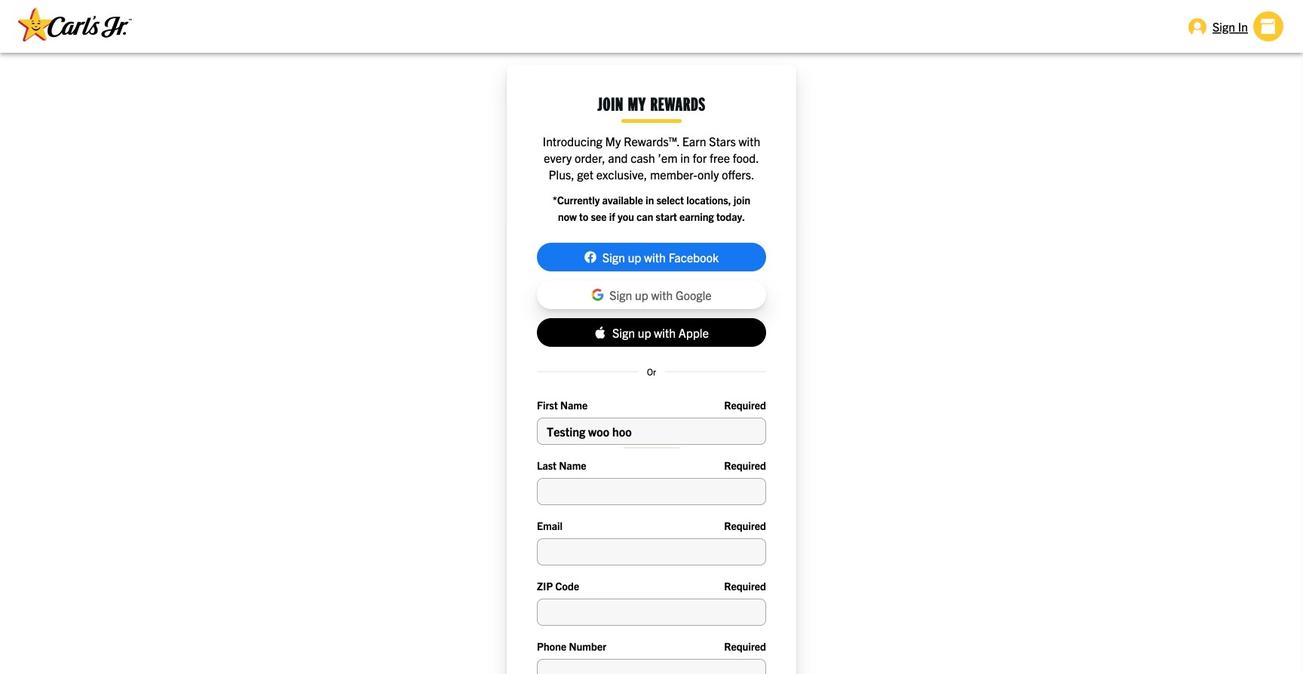 Task type: locate. For each thing, give the bounding box(es) containing it.
navigate to bag image
[[1254, 11, 1284, 41]]

carlsjr logo image
[[18, 7, 133, 41]]

size  md image
[[1189, 17, 1207, 35]]



